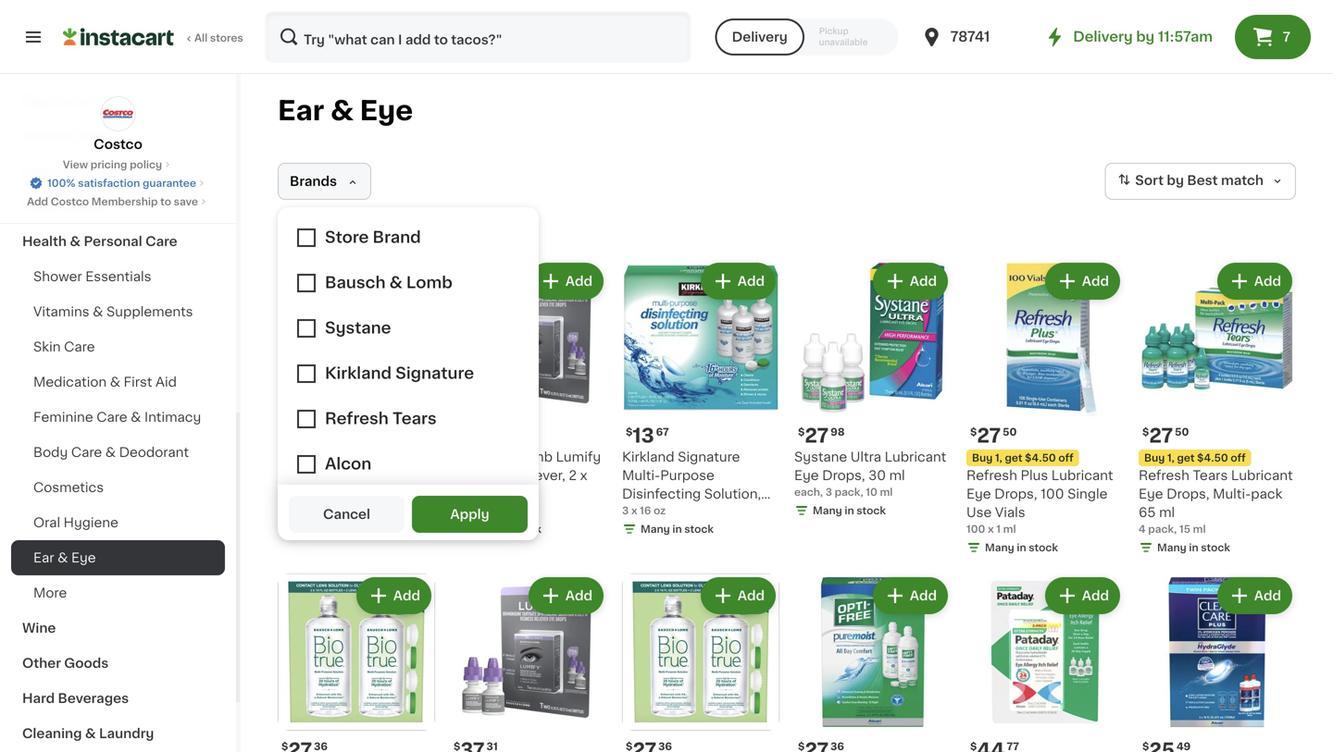 Task type: locate. For each thing, give the bounding box(es) containing it.
instacart logo image
[[63, 26, 174, 48]]

best inside "best match sort by" field
[[1187, 174, 1218, 187]]

product group
[[278, 259, 435, 522], [450, 259, 607, 541], [622, 259, 780, 541], [794, 259, 952, 522], [967, 259, 1124, 559], [1139, 259, 1296, 559], [278, 574, 435, 753], [450, 574, 607, 753], [622, 574, 780, 753], [794, 574, 952, 753], [967, 574, 1124, 753], [1139, 574, 1296, 753]]

in down count at the left of page
[[328, 506, 338, 516]]

feminine care & intimacy link
[[11, 400, 225, 435]]

0 vertical spatial best
[[1187, 174, 1218, 187]]

0 vertical spatial ear
[[278, 98, 324, 124]]

oz
[[654, 506, 666, 516], [643, 506, 658, 519]]

ml inside refresh plus  lubricant eye drops, 100 single use vials 100 x 1 ml
[[1003, 525, 1016, 535]]

eye inside refresh tears  lubricant eye drops, multi-pack 65 ml 4 pack, 15 ml
[[1139, 488, 1163, 501]]

refresh
[[967, 469, 1017, 482], [1139, 469, 1190, 482]]

delivery for delivery by 11:57am
[[1073, 30, 1133, 44]]

0 horizontal spatial buy
[[972, 453, 993, 463]]

best inside product group
[[283, 407, 304, 415]]

1 50 from the left
[[1003, 427, 1017, 437]]

goods down satisfaction
[[65, 200, 109, 213]]

many for kirkland signature multi-purpose disinfecting solution, 48 oz
[[641, 525, 670, 535]]

many in stock down apply on the left bottom
[[468, 525, 542, 535]]

each,
[[794, 487, 823, 498]]

50 for plus
[[1003, 427, 1017, 437]]

100 down use
[[967, 525, 985, 535]]

Search field
[[267, 13, 689, 61]]

0 horizontal spatial 2
[[450, 506, 456, 516]]

2 buy 1, get $4.50 off from the left
[[1144, 453, 1246, 463]]

best for best seller
[[283, 407, 304, 415]]

2 off from the left
[[1231, 453, 1246, 463]]

0 vertical spatial pack,
[[835, 487, 863, 498]]

1, up the vials
[[995, 453, 1003, 463]]

ear & eye
[[278, 98, 413, 124], [33, 552, 96, 565]]

best
[[1187, 174, 1218, 187], [283, 407, 304, 415]]

ml
[[889, 469, 905, 482], [880, 487, 893, 498], [472, 488, 488, 501], [485, 506, 497, 516], [1159, 506, 1175, 519], [1003, 525, 1016, 535], [1193, 525, 1206, 535]]

stock for refresh plus  lubricant eye drops, 100 single use vials
[[1029, 543, 1058, 553]]

systane ultra lubricant eye drops, 30 ml each, 3 pack, 10 ml
[[794, 451, 947, 498]]

1 horizontal spatial pack,
[[1148, 525, 1177, 535]]

care for feminine
[[96, 411, 127, 424]]

1 $ 27 50 from the left
[[970, 426, 1017, 446]]

0 vertical spatial goods
[[65, 200, 109, 213]]

drops, for plus
[[995, 488, 1037, 501]]

1 refresh from the left
[[967, 469, 1017, 482]]

10 inside product group
[[288, 426, 311, 446]]

tips
[[294, 451, 321, 464]]

stock down refresh plus  lubricant eye drops, 100 single use vials 100 x 1 ml
[[1029, 543, 1058, 553]]

oz right 48 at left
[[643, 506, 658, 519]]

many for bausch & lomb lumify redness reliever, 2 x 7.5 ml
[[468, 525, 498, 535]]

signature
[[678, 451, 740, 464]]

x left the 1
[[988, 525, 994, 535]]

$4.50 up plus
[[1025, 453, 1056, 463]]

satisfaction
[[78, 178, 140, 188]]

by left 11:57am
[[1136, 30, 1155, 44]]

ear & eye down the oral hygiene
[[33, 552, 96, 565]]

sort by
[[1135, 174, 1184, 187]]

off for tears
[[1231, 453, 1246, 463]]

2 50 from the left
[[1175, 427, 1189, 437]]

liquor
[[22, 165, 65, 178]]

refresh inside refresh tears  lubricant eye drops, multi-pack 65 ml 4 pack, 15 ml
[[1139, 469, 1190, 482]]

1 vertical spatial costco
[[51, 197, 89, 207]]

buy for refresh tears  lubricant eye drops, multi-pack 65 ml
[[1144, 453, 1165, 463]]

0 horizontal spatial ear & eye
[[33, 552, 96, 565]]

first
[[124, 376, 152, 389]]

$4.50 up tears
[[1197, 453, 1228, 463]]

multi- down tears
[[1213, 488, 1251, 501]]

lubricant up "pack"
[[1231, 469, 1293, 482]]

buy 1, get $4.50 off up tears
[[1144, 453, 1246, 463]]

many in stock down 15
[[1157, 543, 1230, 553]]

& left lomb
[[502, 451, 512, 464]]

27 up 65
[[1149, 426, 1173, 446]]

3 27 from the left
[[1149, 426, 1173, 446]]

costco
[[94, 138, 142, 151], [51, 197, 89, 207]]

buy 1, get $4.50 off up plus
[[972, 453, 1074, 463]]

$4.50 for tears
[[1197, 453, 1228, 463]]

ear & eye inside ear & eye 'link'
[[33, 552, 96, 565]]

pack
[[1251, 488, 1283, 501]]

seller
[[305, 407, 330, 415]]

floral link
[[11, 48, 225, 83]]

in for kirkland signature multi-purpose disinfecting solution, 48 oz
[[673, 525, 682, 535]]

1 buy from the left
[[972, 453, 993, 463]]

buy 1, get $4.50 off for tears
[[1144, 453, 1246, 463]]

refresh inside refresh plus  lubricant eye drops, 100 single use vials 100 x 1 ml
[[967, 469, 1017, 482]]

pack,
[[835, 487, 863, 498], [1148, 525, 1177, 535]]

& right beer
[[57, 130, 68, 143]]

by
[[1136, 30, 1155, 44], [1167, 174, 1184, 187]]

7.5 down redness at the bottom left of page
[[467, 506, 482, 516]]

1 buy 1, get $4.50 off from the left
[[972, 453, 1074, 463]]

0 horizontal spatial 10
[[288, 426, 311, 446]]

10 left 93
[[288, 426, 311, 446]]

27
[[805, 426, 829, 446], [977, 426, 1001, 446], [1149, 426, 1173, 446]]

aid
[[156, 376, 177, 389]]

lubricant inside refresh tears  lubricant eye drops, multi-pack 65 ml 4 pack, 15 ml
[[1231, 469, 1293, 482]]

7.5
[[450, 488, 468, 501], [467, 506, 482, 516]]

care right "body"
[[71, 446, 102, 459]]

50 up refresh plus  lubricant eye drops, 100 single use vials 100 x 1 ml
[[1003, 427, 1017, 437]]

0 horizontal spatial multi-
[[622, 469, 660, 482]]

1 vertical spatial best
[[283, 407, 304, 415]]

best left seller
[[283, 407, 304, 415]]

1, up refresh tears  lubricant eye drops, multi-pack 65 ml 4 pack, 15 ml
[[1168, 453, 1175, 463]]

ear up brands at the left of the page
[[278, 98, 324, 124]]

7.5 up apply on the left bottom
[[450, 488, 468, 501]]

1 horizontal spatial best
[[1187, 174, 1218, 187]]

tears
[[1193, 469, 1228, 482]]

feminine care & intimacy
[[33, 411, 201, 424]]

drops,
[[822, 469, 865, 482], [995, 488, 1037, 501], [1167, 488, 1210, 501]]

ear down oral
[[33, 552, 54, 565]]

1 get from the left
[[1005, 453, 1023, 463]]

1 horizontal spatial off
[[1231, 453, 1246, 463]]

0 horizontal spatial 1,
[[995, 453, 1003, 463]]

goods
[[65, 200, 109, 213], [64, 657, 109, 670]]

get up tears
[[1177, 453, 1195, 463]]

93
[[313, 427, 326, 437]]

costco down 100%
[[51, 197, 89, 207]]

off up refresh tears  lubricant eye drops, multi-pack 65 ml 4 pack, 15 ml
[[1231, 453, 1246, 463]]

1 vertical spatial 3
[[622, 506, 629, 516]]

2 refresh from the left
[[1139, 469, 1190, 482]]

in down systane ultra lubricant eye drops, 30 ml each, 3 pack, 10 ml
[[845, 506, 854, 516]]

1 vertical spatial pack,
[[1148, 525, 1177, 535]]

1 horizontal spatial ear & eye
[[278, 98, 413, 124]]

1 vertical spatial 100
[[967, 525, 985, 535]]

many in stock for refresh plus  lubricant eye drops, 100 single use vials
[[985, 543, 1058, 553]]

0 vertical spatial 100
[[1041, 488, 1064, 501]]

stock down refresh tears  lubricant eye drops, multi-pack 65 ml 4 pack, 15 ml
[[1201, 543, 1230, 553]]

10 down 30
[[866, 487, 878, 498]]

2 $4.50 from the left
[[1197, 453, 1228, 463]]

0 horizontal spatial ear
[[33, 552, 54, 565]]

feminine
[[33, 411, 93, 424]]

lubricant for single
[[1052, 469, 1113, 482]]

floral
[[22, 59, 59, 72]]

50
[[1003, 427, 1017, 437], [1175, 427, 1189, 437]]

best left match
[[1187, 174, 1218, 187]]

stock down 'bausch & lomb lumify redness reliever, 2 x 7.5 ml 2 x 7.5 ml'
[[512, 525, 542, 535]]

q-
[[278, 451, 294, 464]]

1 horizontal spatial refresh
[[1139, 469, 1190, 482]]

many
[[296, 506, 326, 516], [813, 506, 842, 516], [468, 525, 498, 535], [641, 525, 670, 535], [985, 543, 1014, 553], [1157, 543, 1187, 553]]

many for refresh tears  lubricant eye drops, multi-pack 65 ml
[[1157, 543, 1187, 553]]

care inside body care & deodorant link
[[71, 446, 102, 459]]

0 horizontal spatial drops,
[[822, 469, 865, 482]]

care inside the feminine care & intimacy link
[[96, 411, 127, 424]]

many in stock down systane ultra lubricant eye drops, 30 ml each, 3 pack, 10 ml
[[813, 506, 886, 516]]

1 vertical spatial goods
[[64, 657, 109, 670]]

1, for tears
[[1168, 453, 1175, 463]]

in
[[328, 506, 338, 516], [845, 506, 854, 516], [500, 525, 510, 535], [673, 525, 682, 535], [1017, 543, 1026, 553], [1189, 543, 1199, 553]]

in down disinfecting
[[673, 525, 682, 535]]

in for refresh plus  lubricant eye drops, 100 single use vials
[[1017, 543, 1026, 553]]

by inside "best match sort by" field
[[1167, 174, 1184, 187]]

in for q-tips cotton swabs, 1750-count
[[328, 506, 338, 516]]

0 horizontal spatial buy 1, get $4.50 off
[[972, 453, 1074, 463]]

buy 1, get $4.50 off for plus
[[972, 453, 1074, 463]]

0 horizontal spatial 27
[[805, 426, 829, 446]]

care inside skin care link
[[64, 341, 95, 354]]

other goods
[[22, 657, 109, 670]]

0 vertical spatial costco
[[94, 138, 142, 151]]

2 goods from the top
[[64, 657, 109, 670]]

1 off from the left
[[1059, 453, 1074, 463]]

eye inside systane ultra lubricant eye drops, 30 ml each, 3 pack, 10 ml
[[794, 469, 819, 482]]

get
[[1005, 453, 1023, 463], [1177, 453, 1195, 463]]

drops, down ultra
[[822, 469, 865, 482]]

1 vertical spatial 7.5
[[467, 506, 482, 516]]

0 vertical spatial ear & eye
[[278, 98, 413, 124]]

many in stock down the 16
[[641, 525, 714, 535]]

cosmetics link
[[11, 470, 225, 506]]

2 down lumify
[[569, 469, 577, 482]]

health
[[22, 235, 67, 248]]

many in stock for systane ultra lubricant eye drops, 30 ml
[[813, 506, 886, 516]]

lubricant
[[885, 451, 947, 464], [1052, 469, 1113, 482], [1231, 469, 1293, 482]]

many down the 16
[[641, 525, 670, 535]]

3 left the 16
[[622, 506, 629, 516]]

hard beverages
[[22, 693, 129, 706]]

lubricant up single
[[1052, 469, 1113, 482]]

by right "sort"
[[1167, 174, 1184, 187]]

0 horizontal spatial 36
[[314, 742, 328, 752]]

in for bausch & lomb lumify redness reliever, 2 x 7.5 ml
[[500, 525, 510, 535]]

2 get from the left
[[1177, 453, 1195, 463]]

1 vertical spatial ear & eye
[[33, 552, 96, 565]]

2 36 from the left
[[658, 742, 672, 752]]

1 horizontal spatial 3
[[826, 487, 832, 498]]

care down to
[[145, 235, 177, 248]]

$4.50
[[1025, 453, 1056, 463], [1197, 453, 1228, 463]]

lubricant inside systane ultra lubricant eye drops, 30 ml each, 3 pack, 10 ml
[[885, 451, 947, 464]]

0 horizontal spatial pack,
[[835, 487, 863, 498]]

2 horizontal spatial 27
[[1149, 426, 1173, 446]]

2 1, from the left
[[1168, 453, 1175, 463]]

lubricant inside refresh plus  lubricant eye drops, 100 single use vials 100 x 1 ml
[[1052, 469, 1113, 482]]

ear & eye up brands dropdown button
[[278, 98, 413, 124]]

2 27 from the left
[[977, 426, 1001, 446]]

1 vertical spatial 10
[[866, 487, 878, 498]]

1 horizontal spatial buy
[[1144, 453, 1165, 463]]

x left the 16
[[631, 506, 637, 516]]

1 horizontal spatial 27
[[977, 426, 1001, 446]]

many down apply on the left bottom
[[468, 525, 498, 535]]

add button
[[358, 265, 430, 298], [530, 265, 602, 298], [703, 265, 774, 298], [875, 265, 946, 298], [1047, 265, 1118, 298], [1219, 265, 1291, 298], [358, 580, 430, 613], [530, 580, 602, 613], [703, 580, 774, 613], [875, 580, 946, 613], [1047, 580, 1118, 613], [1219, 580, 1291, 613]]

multi- down kirkland
[[622, 469, 660, 482]]

1 horizontal spatial 50
[[1175, 427, 1189, 437]]

1 horizontal spatial buy 1, get $4.50 off
[[1144, 453, 1246, 463]]

electronics link
[[11, 83, 225, 119]]

2 horizontal spatial 36
[[831, 742, 844, 752]]

stock for q-tips cotton swabs, 1750-count
[[340, 506, 369, 516]]

drops, inside refresh tears  lubricant eye drops, multi-pack 65 ml 4 pack, 15 ml
[[1167, 488, 1210, 501]]

2 buy from the left
[[1144, 453, 1165, 463]]

refresh up use
[[967, 469, 1017, 482]]

drops, down tears
[[1167, 488, 1210, 501]]

1 goods from the top
[[65, 200, 109, 213]]

$ inside $ 27 98
[[798, 427, 805, 437]]

1 horizontal spatial $4.50
[[1197, 453, 1228, 463]]

get for plus
[[1005, 453, 1023, 463]]

drops, inside refresh plus  lubricant eye drops, 100 single use vials 100 x 1 ml
[[995, 488, 1037, 501]]

pack, down ultra
[[835, 487, 863, 498]]

add
[[27, 197, 48, 207], [393, 275, 420, 288], [566, 275, 593, 288], [738, 275, 765, 288], [910, 275, 937, 288], [1082, 275, 1109, 288], [1254, 275, 1281, 288], [393, 590, 420, 603], [566, 590, 593, 603], [738, 590, 765, 603], [910, 590, 937, 603], [1082, 590, 1109, 603], [1254, 590, 1281, 603]]

wine link
[[11, 611, 225, 646]]

x
[[580, 469, 587, 482], [459, 506, 465, 516], [631, 506, 637, 516], [988, 525, 994, 535]]

purpose
[[660, 469, 715, 482]]

multi- inside refresh tears  lubricant eye drops, multi-pack 65 ml 4 pack, 15 ml
[[1213, 488, 1251, 501]]

1 horizontal spatial 10
[[866, 487, 878, 498]]

1 horizontal spatial by
[[1167, 174, 1184, 187]]

drops, up the vials
[[995, 488, 1037, 501]]

1 $4.50 from the left
[[1025, 453, 1056, 463]]

many down ct
[[296, 506, 326, 516]]

care inside 'health & personal care' link
[[145, 235, 177, 248]]

pack, right 4
[[1148, 525, 1177, 535]]

1 vertical spatial ear
[[33, 552, 54, 565]]

multi-
[[622, 469, 660, 482], [1213, 488, 1251, 501]]

add costco membership to save
[[27, 197, 198, 207]]

0 horizontal spatial get
[[1005, 453, 1023, 463]]

delivery by 11:57am
[[1073, 30, 1213, 44]]

stock down the q-tips cotton swabs, 1750-count 1750 ct
[[340, 506, 369, 516]]

off up single
[[1059, 453, 1074, 463]]

1 vertical spatial multi-
[[1213, 488, 1251, 501]]

other
[[22, 657, 61, 670]]

0 vertical spatial by
[[1136, 30, 1155, 44]]

& right health
[[70, 235, 81, 248]]

27 up use
[[977, 426, 1001, 446]]

costco up view pricing policy link
[[94, 138, 142, 151]]

get up plus
[[1005, 453, 1023, 463]]

$37.31 element
[[450, 424, 607, 448]]

27 for refresh tears  lubricant eye drops, multi-pack 65 ml
[[1149, 426, 1173, 446]]

kirkland signature multi-purpose disinfecting solution, 48 oz
[[622, 451, 761, 519]]

buy up use
[[972, 453, 993, 463]]

& up the more on the left bottom
[[58, 552, 68, 565]]

drops, for ultra
[[822, 469, 865, 482]]

product group containing 13
[[622, 259, 780, 541]]

0 horizontal spatial lubricant
[[885, 451, 947, 464]]

67
[[656, 427, 669, 437]]

ear inside ear & eye 'link'
[[33, 552, 54, 565]]

0 horizontal spatial costco
[[51, 197, 89, 207]]

0 horizontal spatial 3
[[622, 506, 629, 516]]

$ inside $ 13 67
[[626, 427, 633, 437]]

lubricant up 30
[[885, 451, 947, 464]]

1 horizontal spatial drops,
[[995, 488, 1037, 501]]

many in stock for q-tips cotton swabs, 1750-count
[[296, 506, 369, 516]]

buy
[[972, 453, 993, 463], [1144, 453, 1165, 463]]

27 left 98
[[805, 426, 829, 446]]

0 horizontal spatial best
[[283, 407, 304, 415]]

care up body care & deodorant
[[96, 411, 127, 424]]

many down 15
[[1157, 543, 1187, 553]]

& up brands dropdown button
[[331, 98, 354, 124]]

goods up beverages
[[64, 657, 109, 670]]

2 horizontal spatial drops,
[[1167, 488, 1210, 501]]

stock down 30
[[857, 506, 886, 516]]

service type group
[[715, 19, 899, 56]]

1 horizontal spatial ear
[[278, 98, 324, 124]]

eye inside refresh plus  lubricant eye drops, 100 single use vials 100 x 1 ml
[[967, 488, 991, 501]]

brands button
[[278, 163, 371, 200]]

0 vertical spatial 2
[[569, 469, 577, 482]]

2
[[569, 469, 577, 482], [450, 506, 456, 516]]

0 vertical spatial multi-
[[622, 469, 660, 482]]

beer & cider link
[[11, 119, 225, 154]]

1 27 from the left
[[805, 426, 829, 446]]

1 horizontal spatial get
[[1177, 453, 1195, 463]]

buy for refresh plus  lubricant eye drops, 100 single use vials
[[972, 453, 993, 463]]

0 vertical spatial 10
[[288, 426, 311, 446]]

27 for refresh plus  lubricant eye drops, 100 single use vials
[[977, 426, 1001, 446]]

1 horizontal spatial 2
[[569, 469, 577, 482]]

many in stock for bausch & lomb lumify redness reliever, 2 x 7.5 ml
[[468, 525, 542, 535]]

1 horizontal spatial 1,
[[1168, 453, 1175, 463]]

stock down kirkland signature multi-purpose disinfecting solution, 48 oz
[[684, 525, 714, 535]]

apply button
[[412, 496, 528, 533]]

body care & deodorant
[[33, 446, 189, 459]]

drops, inside systane ultra lubricant eye drops, 30 ml each, 3 pack, 10 ml
[[822, 469, 865, 482]]

goods for paper goods
[[65, 200, 109, 213]]

50 up refresh tears  lubricant eye drops, multi-pack 65 ml 4 pack, 15 ml
[[1175, 427, 1189, 437]]

refresh for refresh tears  lubricant eye drops, multi-pack 65 ml
[[1139, 469, 1190, 482]]

1 horizontal spatial 100
[[1041, 488, 1064, 501]]

1 horizontal spatial $ 27 50
[[1143, 426, 1189, 446]]

2 $ 27 50 from the left
[[1143, 426, 1189, 446]]

in down 15
[[1189, 543, 1199, 553]]

0 horizontal spatial by
[[1136, 30, 1155, 44]]

1 horizontal spatial delivery
[[1073, 30, 1133, 44]]

by for sort
[[1167, 174, 1184, 187]]

pack, inside refresh tears  lubricant eye drops, multi-pack 65 ml 4 pack, 15 ml
[[1148, 525, 1177, 535]]

3 right the each,
[[826, 487, 832, 498]]

$ 27 50 up 65
[[1143, 426, 1189, 446]]

0 horizontal spatial 50
[[1003, 427, 1017, 437]]

many down the each,
[[813, 506, 842, 516]]

0 vertical spatial 3
[[826, 487, 832, 498]]

in down the vials
[[1017, 543, 1026, 553]]

2 down redness at the bottom left of page
[[450, 506, 456, 516]]

0 horizontal spatial refresh
[[967, 469, 1017, 482]]

vitamins
[[33, 306, 89, 319]]

0 horizontal spatial delivery
[[732, 31, 788, 44]]

refresh up 65
[[1139, 469, 1190, 482]]

$ 27 50 up use
[[970, 426, 1017, 446]]

many down the 1
[[985, 543, 1014, 553]]

1 vertical spatial by
[[1167, 174, 1184, 187]]

31
[[487, 742, 498, 752]]

match
[[1221, 174, 1264, 187]]

delivery inside button
[[732, 31, 788, 44]]

0 horizontal spatial $ 27 50
[[970, 426, 1017, 446]]

lubricant for pack
[[1231, 469, 1293, 482]]

100 down plus
[[1041, 488, 1064, 501]]

cancel button
[[289, 496, 405, 533]]

disinfecting
[[622, 488, 701, 501]]

x inside product group
[[631, 506, 637, 516]]

2 horizontal spatial lubricant
[[1231, 469, 1293, 482]]

30
[[869, 469, 886, 482]]

in down 'bausch & lomb lumify redness reliever, 2 x 7.5 ml 2 x 7.5 ml'
[[500, 525, 510, 535]]

by inside "delivery by 11:57am" link
[[1136, 30, 1155, 44]]

65
[[1139, 506, 1156, 519]]

None search field
[[265, 11, 691, 63]]

1 horizontal spatial 36
[[658, 742, 672, 752]]

3 36 from the left
[[831, 742, 844, 752]]

1, for plus
[[995, 453, 1003, 463]]

supplements
[[106, 306, 193, 319]]

care right skin
[[64, 341, 95, 354]]

1 horizontal spatial multi-
[[1213, 488, 1251, 501]]

3 inside systane ultra lubricant eye drops, 30 ml each, 3 pack, 10 ml
[[826, 487, 832, 498]]

1 1, from the left
[[995, 453, 1003, 463]]

buy 1, get $4.50 off
[[972, 453, 1074, 463], [1144, 453, 1246, 463]]

many in stock down the 1
[[985, 543, 1058, 553]]

many in stock down ct
[[296, 506, 369, 516]]

100%
[[47, 178, 75, 188]]

0 horizontal spatial off
[[1059, 453, 1074, 463]]

eye inside 'link'
[[71, 552, 96, 565]]

0 horizontal spatial $4.50
[[1025, 453, 1056, 463]]

1 horizontal spatial lubricant
[[1052, 469, 1113, 482]]

48
[[622, 506, 640, 519]]

stock
[[340, 506, 369, 516], [857, 506, 886, 516], [512, 525, 542, 535], [684, 525, 714, 535], [1029, 543, 1058, 553], [1201, 543, 1230, 553]]

deodorant
[[119, 446, 189, 459]]

buy up 65
[[1144, 453, 1165, 463]]



Task type: describe. For each thing, give the bounding box(es) containing it.
$4.50 for plus
[[1025, 453, 1056, 463]]

all stores link
[[63, 11, 244, 63]]

x down lumify
[[580, 469, 587, 482]]

& down feminine care & intimacy
[[105, 446, 116, 459]]

$ 27 50 for refresh tears  lubricant eye drops, multi-pack 65 ml
[[1143, 426, 1189, 446]]

in for refresh tears  lubricant eye drops, multi-pack 65 ml
[[1189, 543, 1199, 553]]

delivery for delivery
[[732, 31, 788, 44]]

more link
[[11, 576, 225, 611]]

0 horizontal spatial 100
[[967, 525, 985, 535]]

x inside refresh plus  lubricant eye drops, 100 single use vials 100 x 1 ml
[[988, 525, 994, 535]]

laundry
[[99, 728, 154, 741]]

care for skin
[[64, 341, 95, 354]]

& inside 'bausch & lomb lumify redness reliever, 2 x 7.5 ml 2 x 7.5 ml'
[[502, 451, 512, 464]]

in for systane ultra lubricant eye drops, 30 ml
[[845, 506, 854, 516]]

goods for other goods
[[64, 657, 109, 670]]

13
[[633, 426, 654, 446]]

cleaning
[[22, 728, 82, 741]]

hard beverages link
[[11, 681, 225, 717]]

$ 27 50 for refresh plus  lubricant eye drops, 100 single use vials
[[970, 426, 1017, 446]]

paper
[[22, 200, 61, 213]]

q-tips cotton swabs, 1750-count 1750 ct
[[278, 451, 419, 498]]

pack, inside systane ultra lubricant eye drops, 30 ml each, 3 pack, 10 ml
[[835, 487, 863, 498]]

many for systane ultra lubricant eye drops, 30 ml
[[813, 506, 842, 516]]

$ 27 98
[[798, 426, 845, 446]]

save
[[174, 197, 198, 207]]

best match
[[1187, 174, 1264, 187]]

pricing
[[90, 160, 127, 170]]

& down shower essentials
[[93, 306, 103, 319]]

many for refresh plus  lubricant eye drops, 100 single use vials
[[985, 543, 1014, 553]]

100% satisfaction guarantee button
[[29, 172, 207, 191]]

stock for refresh tears  lubricant eye drops, multi-pack 65 ml
[[1201, 543, 1230, 553]]

many in stock for kirkland signature multi-purpose disinfecting solution, 48 oz
[[641, 525, 714, 535]]

all
[[194, 33, 208, 43]]

paper goods
[[22, 200, 109, 213]]

7
[[1283, 31, 1291, 44]]

by for delivery
[[1136, 30, 1155, 44]]

98
[[831, 427, 845, 437]]

get for tears
[[1177, 453, 1195, 463]]

eye for refresh plus  lubricant eye drops, 100 single use vials
[[967, 488, 991, 501]]

redness
[[450, 469, 507, 482]]

refresh plus  lubricant eye drops, 100 single use vials 100 x 1 ml
[[967, 469, 1113, 535]]

more
[[33, 587, 67, 600]]

add costco membership to save link
[[27, 194, 209, 209]]

beer
[[22, 130, 54, 143]]

shower
[[33, 270, 82, 283]]

stock for bausch & lomb lumify redness reliever, 2 x 7.5 ml
[[512, 525, 542, 535]]

10 inside systane ultra lubricant eye drops, 30 ml each, 3 pack, 10 ml
[[866, 487, 878, 498]]

off for plus
[[1059, 453, 1074, 463]]

policy
[[130, 160, 162, 170]]

15
[[1180, 525, 1191, 535]]

& down beverages
[[85, 728, 96, 741]]

stock for systane ultra lubricant eye drops, 30 ml
[[857, 506, 886, 516]]

lubricant for ml
[[885, 451, 947, 464]]

bausch & lomb lumify redness reliever, 2 x 7.5 ml 2 x 7.5 ml
[[450, 451, 601, 516]]

vials
[[995, 506, 1026, 519]]

16
[[640, 506, 651, 516]]

& down first
[[131, 411, 141, 424]]

11:57am
[[1158, 30, 1213, 44]]

1750-
[[278, 469, 314, 482]]

multi- inside kirkland signature multi-purpose disinfecting solution, 48 oz
[[622, 469, 660, 482]]

10 93
[[288, 426, 326, 446]]

ct
[[304, 487, 315, 498]]

1 horizontal spatial costco
[[94, 138, 142, 151]]

cider
[[71, 130, 107, 143]]

vitamins & supplements link
[[11, 294, 225, 330]]

care for body
[[71, 446, 102, 459]]

plus
[[1021, 469, 1048, 482]]

1 vertical spatial 2
[[450, 506, 456, 516]]

reliever,
[[510, 469, 566, 482]]

many in stock for refresh tears  lubricant eye drops, multi-pack 65 ml
[[1157, 543, 1230, 553]]

body care & deodorant link
[[11, 435, 225, 470]]

49
[[1177, 742, 1191, 752]]

electronics
[[22, 94, 98, 107]]

1
[[996, 525, 1001, 535]]

x down redness at the bottom left of page
[[459, 506, 465, 516]]

costco logo image
[[100, 96, 136, 131]]

100% satisfaction guarantee
[[47, 178, 196, 188]]

use
[[967, 506, 992, 519]]

ultra
[[851, 451, 881, 464]]

drops, for tears
[[1167, 488, 1210, 501]]

many for q-tips cotton swabs, 1750-count
[[296, 506, 326, 516]]

50 for tears
[[1175, 427, 1189, 437]]

product group containing 10
[[278, 259, 435, 522]]

eye for refresh tears  lubricant eye drops, multi-pack 65 ml
[[1139, 488, 1163, 501]]

costco inside add costco membership to save link
[[51, 197, 89, 207]]

medication & first aid
[[33, 376, 177, 389]]

brands
[[290, 175, 337, 188]]

view pricing policy link
[[63, 157, 173, 172]]

& left first
[[110, 376, 120, 389]]

membership
[[91, 197, 158, 207]]

view
[[63, 160, 88, 170]]

cancel
[[323, 508, 370, 521]]

Best match Sort by field
[[1105, 163, 1296, 200]]

oz right the 16
[[654, 506, 666, 516]]

shower essentials
[[33, 270, 151, 283]]

intimacy
[[144, 411, 201, 424]]

& inside 'link'
[[58, 552, 68, 565]]

1750
[[278, 487, 302, 498]]

wine
[[22, 622, 56, 635]]

bausch
[[450, 451, 499, 464]]

skin care link
[[11, 330, 225, 365]]

0 vertical spatial 7.5
[[450, 488, 468, 501]]

vitamins & supplements
[[33, 306, 193, 319]]

skin
[[33, 341, 61, 354]]

eye for systane ultra lubricant eye drops, 30 ml
[[794, 469, 819, 482]]

systane
[[794, 451, 847, 464]]

all stores
[[194, 33, 243, 43]]

stores
[[210, 33, 243, 43]]

liquor link
[[11, 154, 225, 189]]

delivery by 11:57am link
[[1044, 26, 1213, 48]]

best for best match
[[1187, 174, 1218, 187]]

refresh for refresh plus  lubricant eye drops, 100 single use vials
[[967, 469, 1017, 482]]

stock for kirkland signature multi-purpose disinfecting solution, 48 oz
[[684, 525, 714, 535]]

costco link
[[94, 96, 142, 154]]

health & personal care
[[22, 235, 177, 248]]

skin care
[[33, 341, 95, 354]]

$ 13 67
[[626, 426, 669, 446]]

personal
[[84, 235, 142, 248]]

cotton
[[325, 451, 370, 464]]

to
[[160, 197, 171, 207]]

oz inside kirkland signature multi-purpose disinfecting solution, 48 oz
[[643, 506, 658, 519]]

oral hygiene
[[33, 517, 118, 530]]

oral
[[33, 517, 60, 530]]

hygiene
[[64, 517, 118, 530]]

hard
[[22, 693, 55, 706]]

77
[[1007, 742, 1019, 752]]

swabs,
[[373, 451, 419, 464]]

medication & first aid link
[[11, 365, 225, 400]]

1 36 from the left
[[314, 742, 328, 752]]



Task type: vqa. For each thing, say whether or not it's contained in the screenshot.
&
yes



